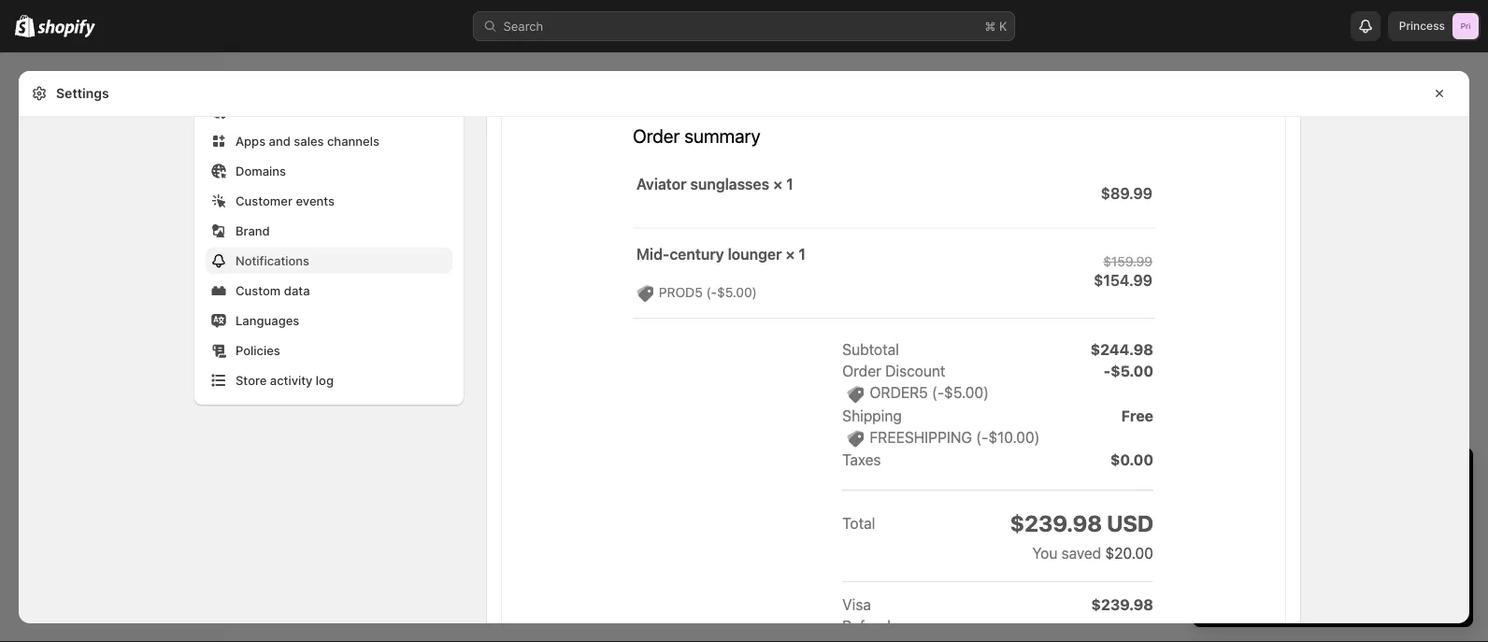 Task type: locate. For each thing, give the bounding box(es) containing it.
to
[[1254, 498, 1266, 513], [1347, 536, 1359, 550]]

0 vertical spatial store
[[1278, 536, 1307, 550]]

apps inside settings dialog
[[236, 134, 266, 148]]

pick your plan link
[[1212, 583, 1455, 609]]

1 day left in your trial button
[[1193, 448, 1474, 487]]

apps for apps and sales channels
[[236, 134, 266, 148]]

day
[[1226, 464, 1258, 487]]

sales channels
[[19, 324, 100, 338]]

channels inside settings dialog
[[327, 134, 380, 148]]

0 vertical spatial channels
[[327, 134, 380, 148]]

pick
[[1296, 589, 1318, 602]]

customer events link
[[206, 188, 453, 214]]

apps inside 'button'
[[19, 391, 47, 405]]

channels inside button
[[51, 324, 100, 338]]

1 vertical spatial plan
[[1348, 589, 1371, 602]]

a
[[1269, 498, 1276, 513]]

0 vertical spatial to
[[1254, 498, 1266, 513]]

first
[[1227, 517, 1249, 532]]

2 horizontal spatial and
[[1335, 498, 1357, 513]]

1 vertical spatial channels
[[51, 324, 100, 338]]

to customize your online store and add bonus features
[[1227, 536, 1450, 569]]

$50 app store credit link
[[1227, 536, 1344, 550]]

1 vertical spatial settings
[[45, 607, 93, 621]]

and up $1/month
[[1335, 498, 1357, 513]]

to left the a
[[1254, 498, 1266, 513]]

and left add
[[1297, 554, 1319, 569]]

apps down sales
[[19, 391, 47, 405]]

search
[[504, 19, 544, 33]]

apps down markets
[[236, 134, 266, 148]]

1 vertical spatial and
[[1335, 498, 1357, 513]]

markets
[[236, 104, 283, 118]]

brand link
[[206, 218, 453, 244]]

and
[[269, 134, 291, 148], [1335, 498, 1357, 513], [1297, 554, 1319, 569]]

switch
[[1212, 498, 1251, 513]]

0 horizontal spatial apps
[[19, 391, 47, 405]]

channels
[[327, 134, 380, 148], [51, 324, 100, 338]]

apps button
[[11, 385, 213, 411]]

1 vertical spatial to
[[1347, 536, 1359, 550]]

domains
[[236, 164, 286, 178]]

app
[[1253, 536, 1275, 550]]

1
[[1212, 464, 1221, 487]]

1 vertical spatial store
[[1265, 554, 1294, 569]]

for
[[1310, 517, 1326, 532]]

customer events
[[236, 194, 335, 208]]

your
[[1318, 464, 1357, 487], [1424, 536, 1450, 550], [1321, 589, 1345, 602]]

2 vertical spatial and
[[1297, 554, 1319, 569]]

bonus
[[1348, 554, 1383, 569]]

plan up for
[[1308, 498, 1332, 513]]

your right in
[[1318, 464, 1357, 487]]

k
[[1000, 19, 1008, 33]]

store down months
[[1278, 536, 1307, 550]]

0 vertical spatial apps
[[236, 134, 266, 148]]

princess
[[1400, 19, 1446, 33]]

events
[[296, 194, 335, 208]]

custom
[[236, 283, 281, 298]]

1 vertical spatial apps
[[19, 391, 47, 405]]

channels down markets link
[[327, 134, 380, 148]]

1 horizontal spatial apps
[[236, 134, 266, 148]]

$50 app store credit
[[1227, 536, 1344, 550]]

channels right sales
[[51, 324, 100, 338]]

apps
[[236, 134, 266, 148], [19, 391, 47, 405]]

plan
[[1308, 498, 1332, 513], [1348, 589, 1371, 602]]

0 horizontal spatial and
[[269, 134, 291, 148]]

your up features
[[1424, 536, 1450, 550]]

$50
[[1227, 536, 1250, 550]]

plan down bonus
[[1348, 589, 1371, 602]]

1 horizontal spatial to
[[1347, 536, 1359, 550]]

0 vertical spatial plan
[[1308, 498, 1332, 513]]

1 horizontal spatial and
[[1297, 554, 1319, 569]]

store
[[1278, 536, 1307, 550], [1265, 554, 1294, 569]]

your inside to customize your online store and add bonus features
[[1424, 536, 1450, 550]]

0 vertical spatial your
[[1318, 464, 1357, 487]]

0 horizontal spatial to
[[1254, 498, 1266, 513]]

0 vertical spatial settings
[[56, 86, 109, 101]]

to down $1/month
[[1347, 536, 1359, 550]]

customize
[[1362, 536, 1421, 550]]

⌘ k
[[985, 19, 1008, 33]]

in
[[1297, 464, 1313, 487]]

0 horizontal spatial channels
[[51, 324, 100, 338]]

settings
[[56, 86, 109, 101], [45, 607, 93, 621]]

1 day left in your trial
[[1212, 464, 1395, 487]]

policies
[[236, 343, 280, 358]]

policies link
[[206, 338, 453, 364]]

domains link
[[206, 158, 453, 184]]

and left sales
[[269, 134, 291, 148]]

store down $50 app store credit
[[1265, 554, 1294, 569]]

your right "pick"
[[1321, 589, 1345, 602]]

1 vertical spatial your
[[1424, 536, 1450, 550]]

1 horizontal spatial channels
[[327, 134, 380, 148]]

and inside to customize your online store and add bonus features
[[1297, 554, 1319, 569]]

custom data link
[[206, 278, 453, 304]]

0 vertical spatial and
[[269, 134, 291, 148]]

settings link
[[11, 601, 213, 627]]

data
[[284, 283, 310, 298]]



Task type: vqa. For each thing, say whether or not it's contained in the screenshot.
the "your" within the Pick Your Plan link
yes



Task type: describe. For each thing, give the bounding box(es) containing it.
switch to a paid plan and get:
[[1212, 498, 1382, 513]]

log
[[316, 373, 334, 388]]

activity
[[270, 373, 313, 388]]

apps for apps
[[19, 391, 47, 405]]

customer
[[236, 194, 293, 208]]

your inside dropdown button
[[1318, 464, 1357, 487]]

markets link
[[206, 98, 453, 124]]

sales
[[294, 134, 324, 148]]

notifications link
[[206, 248, 453, 274]]

⌘
[[985, 19, 996, 33]]

home
[[45, 73, 79, 87]]

sales
[[19, 324, 48, 338]]

settings dialog
[[19, 0, 1470, 624]]

months
[[1264, 517, 1307, 532]]

1 horizontal spatial plan
[[1348, 589, 1371, 602]]

pick your plan
[[1296, 589, 1371, 602]]

store activity log link
[[206, 367, 453, 394]]

3
[[1253, 517, 1261, 532]]

get:
[[1360, 498, 1382, 513]]

credit
[[1311, 536, 1344, 550]]

and inside settings dialog
[[269, 134, 291, 148]]

$1/month
[[1330, 517, 1384, 532]]

settings inside dialog
[[56, 86, 109, 101]]

features
[[1386, 554, 1434, 569]]

store
[[236, 373, 267, 388]]

store activity log
[[236, 373, 334, 388]]

princess image
[[1453, 13, 1479, 39]]

languages
[[236, 313, 299, 328]]

custom data
[[236, 283, 310, 298]]

and for switch
[[1335, 498, 1357, 513]]

first 3 months for $1/month
[[1227, 517, 1384, 532]]

store inside to customize your online store and add bonus features
[[1265, 554, 1294, 569]]

2 vertical spatial your
[[1321, 589, 1345, 602]]

sales channels button
[[11, 318, 213, 344]]

add
[[1322, 554, 1344, 569]]

and for to
[[1297, 554, 1319, 569]]

languages link
[[206, 308, 453, 334]]

brand
[[236, 223, 270, 238]]

paid
[[1279, 498, 1304, 513]]

1 day left in your trial element
[[1193, 497, 1474, 627]]

apps and sales channels
[[236, 134, 380, 148]]

shopify image
[[38, 19, 96, 38]]

trial
[[1362, 464, 1395, 487]]

home link
[[11, 67, 213, 94]]

0 horizontal spatial plan
[[1308, 498, 1332, 513]]

left
[[1263, 464, 1292, 487]]

apps and sales channels link
[[206, 128, 453, 154]]

notifications
[[236, 253, 310, 268]]

online
[[1227, 554, 1261, 569]]

to inside to customize your online store and add bonus features
[[1347, 536, 1359, 550]]

shopify image
[[15, 15, 35, 37]]



